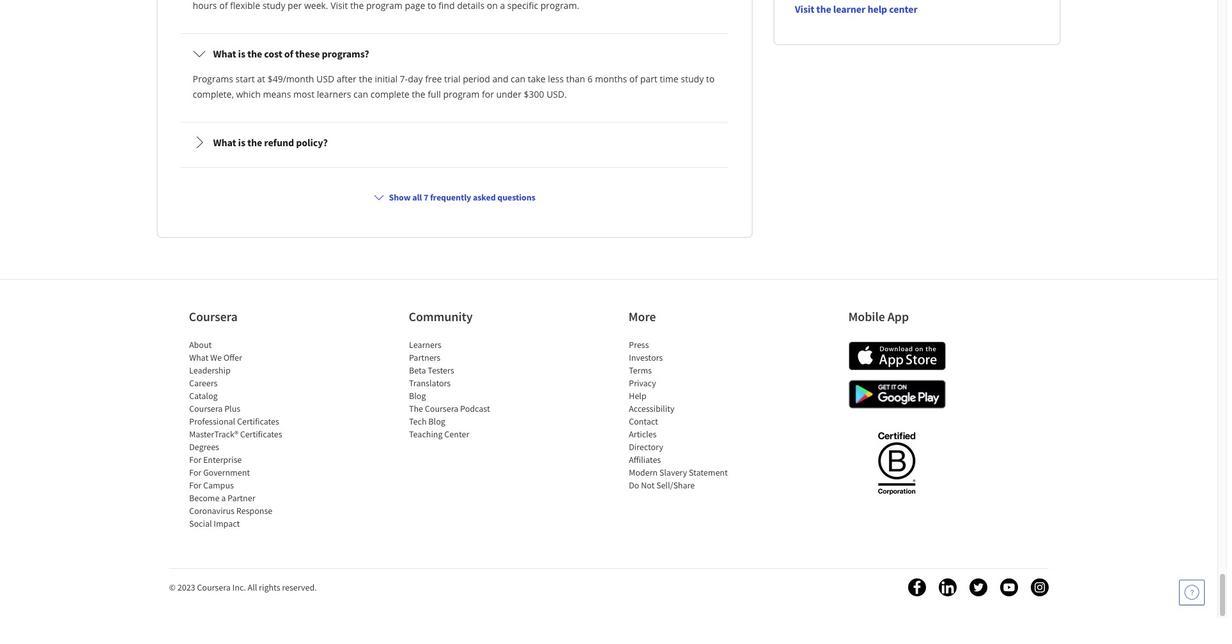 Task type: describe. For each thing, give the bounding box(es) containing it.
leadership
[[189, 365, 230, 376]]

show all 7 frequently asked questions
[[389, 192, 535, 203]]

terms link
[[629, 365, 652, 376]]

the coursera podcast link
[[409, 403, 490, 415]]

directory link
[[629, 442, 663, 453]]

frequently
[[430, 192, 471, 203]]

initial
[[375, 73, 398, 85]]

what for what is the cost of these programs?
[[213, 47, 236, 60]]

1 vertical spatial can
[[354, 88, 368, 100]]

and
[[492, 73, 508, 85]]

to
[[706, 73, 715, 85]]

impact
[[213, 518, 240, 530]]

for enterprise link
[[189, 454, 241, 466]]

contact
[[629, 416, 658, 428]]

coursera facebook image
[[908, 579, 926, 597]]

study
[[681, 73, 704, 85]]

coursera left inc.
[[197, 582, 231, 594]]

what is the refund policy? button
[[182, 125, 727, 160]]

statement
[[689, 467, 728, 479]]

©
[[169, 582, 176, 594]]

help center image
[[1184, 585, 1200, 601]]

complete
[[371, 88, 410, 100]]

programs
[[193, 73, 233, 85]]

what we offer link
[[189, 352, 242, 364]]

teaching
[[409, 429, 442, 440]]

careers link
[[189, 378, 217, 389]]

tech blog link
[[409, 416, 445, 428]]

coursera inside the about what we offer leadership careers catalog coursera plus professional certificates mastertrack® certificates degrees for enterprise for government for campus become a partner coronavirus response social impact
[[189, 403, 222, 415]]

months
[[595, 73, 627, 85]]

3 for from the top
[[189, 480, 201, 492]]

under
[[496, 88, 521, 100]]

day
[[408, 73, 423, 85]]

translators
[[409, 378, 450, 389]]

affiliates link
[[629, 454, 661, 466]]

time
[[660, 73, 679, 85]]

response
[[236, 506, 272, 517]]

these
[[295, 47, 320, 60]]

press link
[[629, 339, 649, 351]]

testers
[[427, 365, 454, 376]]

directory
[[629, 442, 663, 453]]

collapsed list
[[178, 0, 731, 171]]

plus
[[224, 403, 240, 415]]

not
[[641, 480, 654, 492]]

cost
[[264, 47, 282, 60]]

is for refund
[[238, 136, 245, 149]]

0 vertical spatial blog
[[409, 391, 426, 402]]

what for what is the refund policy?
[[213, 136, 236, 149]]

become a partner link
[[189, 493, 255, 504]]

learner
[[833, 3, 866, 15]]

usd
[[316, 73, 334, 85]]

download on the app store image
[[848, 342, 946, 371]]

privacy
[[629, 378, 656, 389]]

blog link
[[409, 391, 426, 402]]

coronavirus
[[189, 506, 234, 517]]

terms
[[629, 365, 652, 376]]

partner
[[227, 493, 255, 504]]

complete,
[[193, 88, 234, 100]]

press
[[629, 339, 649, 351]]

asked
[[473, 192, 496, 203]]

visit the learner help center link
[[795, 3, 918, 15]]

list for community
[[409, 339, 517, 441]]

teaching center link
[[409, 429, 469, 440]]

1 for from the top
[[189, 454, 201, 466]]

what inside the about what we offer leadership careers catalog coursera plus professional certificates mastertrack® certificates degrees for enterprise for government for campus become a partner coronavirus response social impact
[[189, 352, 208, 364]]

learners
[[409, 339, 441, 351]]

the right after
[[359, 73, 373, 85]]

learners link
[[409, 339, 441, 351]]

$49/month
[[268, 73, 314, 85]]

mastertrack®
[[189, 429, 238, 440]]

what is the refund policy?
[[213, 136, 328, 149]]

degrees
[[189, 442, 219, 453]]

slavery
[[659, 467, 687, 479]]

6
[[588, 73, 593, 85]]

the
[[409, 403, 423, 415]]

do not sell/share link
[[629, 480, 695, 492]]

social
[[189, 518, 212, 530]]

help link
[[629, 391, 646, 402]]

community
[[409, 309, 473, 325]]

0 vertical spatial can
[[511, 73, 525, 85]]

means
[[263, 88, 291, 100]]

investors
[[629, 352, 663, 364]]

than
[[566, 73, 585, 85]]

beta testers link
[[409, 365, 454, 376]]

beta
[[409, 365, 426, 376]]

mobile app
[[848, 309, 909, 325]]

logo of certified b corporation image
[[871, 425, 923, 502]]

for
[[482, 88, 494, 100]]

partners
[[409, 352, 440, 364]]

tech
[[409, 416, 426, 428]]

center
[[444, 429, 469, 440]]



Task type: locate. For each thing, give the bounding box(es) containing it.
degrees link
[[189, 442, 219, 453]]

0 vertical spatial for
[[189, 454, 201, 466]]

after
[[337, 73, 357, 85]]

can down after
[[354, 88, 368, 100]]

can
[[511, 73, 525, 85], [354, 88, 368, 100]]

about link
[[189, 339, 211, 351]]

learners partners beta testers translators blog the coursera podcast tech blog teaching center
[[409, 339, 490, 440]]

1 horizontal spatial list
[[409, 339, 517, 441]]

certificates up mastertrack® certificates link at the bottom of the page
[[237, 416, 279, 428]]

blog
[[409, 391, 426, 402], [428, 416, 445, 428]]

the inside what is the refund policy? dropdown button
[[247, 136, 262, 149]]

what inside what is the refund policy? dropdown button
[[213, 136, 236, 149]]

coursera twitter image
[[969, 579, 987, 597]]

for up for campus link
[[189, 467, 201, 479]]

show
[[389, 192, 411, 203]]

1 horizontal spatial blog
[[428, 416, 445, 428]]

articles
[[629, 429, 656, 440]]

mastertrack® certificates link
[[189, 429, 282, 440]]

0 vertical spatial of
[[284, 47, 293, 60]]

government
[[203, 467, 250, 479]]

list containing about
[[189, 339, 298, 531]]

professional
[[189, 416, 235, 428]]

1 horizontal spatial can
[[511, 73, 525, 85]]

for down degrees link
[[189, 454, 201, 466]]

certificates down professional certificates link
[[240, 429, 282, 440]]

accessibility link
[[629, 403, 674, 415]]

coursera down the catalog link
[[189, 403, 222, 415]]

leadership link
[[189, 365, 230, 376]]

$300
[[524, 88, 544, 100]]

do
[[629, 480, 639, 492]]

coursera linkedin image
[[939, 579, 957, 597]]

coursera up about
[[189, 309, 238, 325]]

what inside what is the cost of these programs? dropdown button
[[213, 47, 236, 60]]

blog up 'the'
[[409, 391, 426, 402]]

the right 'visit'
[[816, 3, 831, 15]]

0 vertical spatial what
[[213, 47, 236, 60]]

coursera inside learners partners beta testers translators blog the coursera podcast tech blog teaching center
[[425, 403, 458, 415]]

which
[[236, 88, 261, 100]]

0 horizontal spatial list
[[189, 339, 298, 531]]

enterprise
[[203, 454, 241, 466]]

all
[[248, 582, 257, 594]]

0 horizontal spatial of
[[284, 47, 293, 60]]

rights
[[259, 582, 280, 594]]

7-
[[400, 73, 408, 85]]

7
[[424, 192, 428, 203]]

1 is from the top
[[238, 47, 245, 60]]

start
[[236, 73, 255, 85]]

0 horizontal spatial can
[[354, 88, 368, 100]]

is up start
[[238, 47, 245, 60]]

learners
[[317, 88, 351, 100]]

of left part
[[629, 73, 638, 85]]

© 2023 coursera inc. all rights reserved.
[[169, 582, 317, 594]]

show all 7 frequently asked questions button
[[369, 186, 541, 209]]

blog up teaching center link
[[428, 416, 445, 428]]

1 vertical spatial of
[[629, 73, 638, 85]]

2 horizontal spatial list
[[629, 339, 737, 492]]

more
[[629, 309, 656, 325]]

2 vertical spatial for
[[189, 480, 201, 492]]

professional certificates link
[[189, 416, 279, 428]]

2 list from the left
[[409, 339, 517, 441]]

for up become
[[189, 480, 201, 492]]

about
[[189, 339, 211, 351]]

2 vertical spatial what
[[189, 352, 208, 364]]

1 vertical spatial for
[[189, 467, 201, 479]]

become
[[189, 493, 219, 504]]

visit the learner help center
[[795, 3, 918, 15]]

0 horizontal spatial blog
[[409, 391, 426, 402]]

sell/share
[[656, 480, 695, 492]]

list containing learners
[[409, 339, 517, 441]]

1 vertical spatial what
[[213, 136, 236, 149]]

of right cost
[[284, 47, 293, 60]]

1 vertical spatial certificates
[[240, 429, 282, 440]]

1 horizontal spatial of
[[629, 73, 638, 85]]

partners link
[[409, 352, 440, 364]]

programs start at $49/month usd after the initial 7-day free trial period and can take less than 6 months of part time study to complete, which means most learners can complete the full program for under $300 usd.
[[193, 73, 715, 100]]

of inside dropdown button
[[284, 47, 293, 60]]

can right and
[[511, 73, 525, 85]]

list containing press
[[629, 339, 737, 492]]

of inside programs start at $49/month usd after the initial 7-day free trial period and can take less than 6 months of part time study to complete, which means most learners can complete the full program for under $300 usd.
[[629, 73, 638, 85]]

careers
[[189, 378, 217, 389]]

inc.
[[232, 582, 246, 594]]

is for cost
[[238, 47, 245, 60]]

the left full
[[412, 88, 426, 100]]

take
[[528, 73, 546, 85]]

help
[[868, 3, 887, 15]]

translators link
[[409, 378, 450, 389]]

the inside what is the cost of these programs? dropdown button
[[247, 47, 262, 60]]

we
[[210, 352, 221, 364]]

2 is from the top
[[238, 136, 245, 149]]

list
[[189, 339, 298, 531], [409, 339, 517, 441], [629, 339, 737, 492]]

3 list from the left
[[629, 339, 737, 492]]

accessibility
[[629, 403, 674, 415]]

period
[[463, 73, 490, 85]]

catalog
[[189, 391, 217, 402]]

modern slavery statement link
[[629, 467, 728, 479]]

what up programs
[[213, 47, 236, 60]]

what is the cost of these programs?
[[213, 47, 369, 60]]

1 vertical spatial is
[[238, 136, 245, 149]]

coursera youtube image
[[1000, 579, 1018, 597]]

coursera instagram image
[[1031, 579, 1049, 597]]

is left refund
[[238, 136, 245, 149]]

questions
[[497, 192, 535, 203]]

reserved.
[[282, 582, 317, 594]]

the left refund
[[247, 136, 262, 149]]

coronavirus response link
[[189, 506, 272, 517]]

what is the cost of these programs? button
[[182, 36, 727, 72]]

1 list from the left
[[189, 339, 298, 531]]

what down about
[[189, 352, 208, 364]]

center
[[889, 3, 918, 15]]

program
[[443, 88, 480, 100]]

what down complete,
[[213, 136, 236, 149]]

is inside what is the refund policy? dropdown button
[[238, 136, 245, 149]]

investors link
[[629, 352, 663, 364]]

2023
[[177, 582, 195, 594]]

list for coursera
[[189, 339, 298, 531]]

1 vertical spatial blog
[[428, 416, 445, 428]]

programs?
[[322, 47, 369, 60]]

get it on google play image
[[848, 380, 946, 409]]

0 vertical spatial is
[[238, 47, 245, 60]]

list for more
[[629, 339, 737, 492]]

is inside what is the cost of these programs? dropdown button
[[238, 47, 245, 60]]

modern
[[629, 467, 657, 479]]

podcast
[[460, 403, 490, 415]]

the left cost
[[247, 47, 262, 60]]

coursera up tech blog 'link'
[[425, 403, 458, 415]]

articles link
[[629, 429, 656, 440]]

affiliates
[[629, 454, 661, 466]]

2 for from the top
[[189, 467, 201, 479]]

catalog link
[[189, 391, 217, 402]]

0 vertical spatial certificates
[[237, 416, 279, 428]]

for government link
[[189, 467, 250, 479]]

refund
[[264, 136, 294, 149]]

mobile
[[848, 309, 885, 325]]

policy?
[[296, 136, 328, 149]]

all
[[412, 192, 422, 203]]

for campus link
[[189, 480, 234, 492]]



Task type: vqa. For each thing, say whether or not it's contained in the screenshot.
THE CONTACT to the bottom
no



